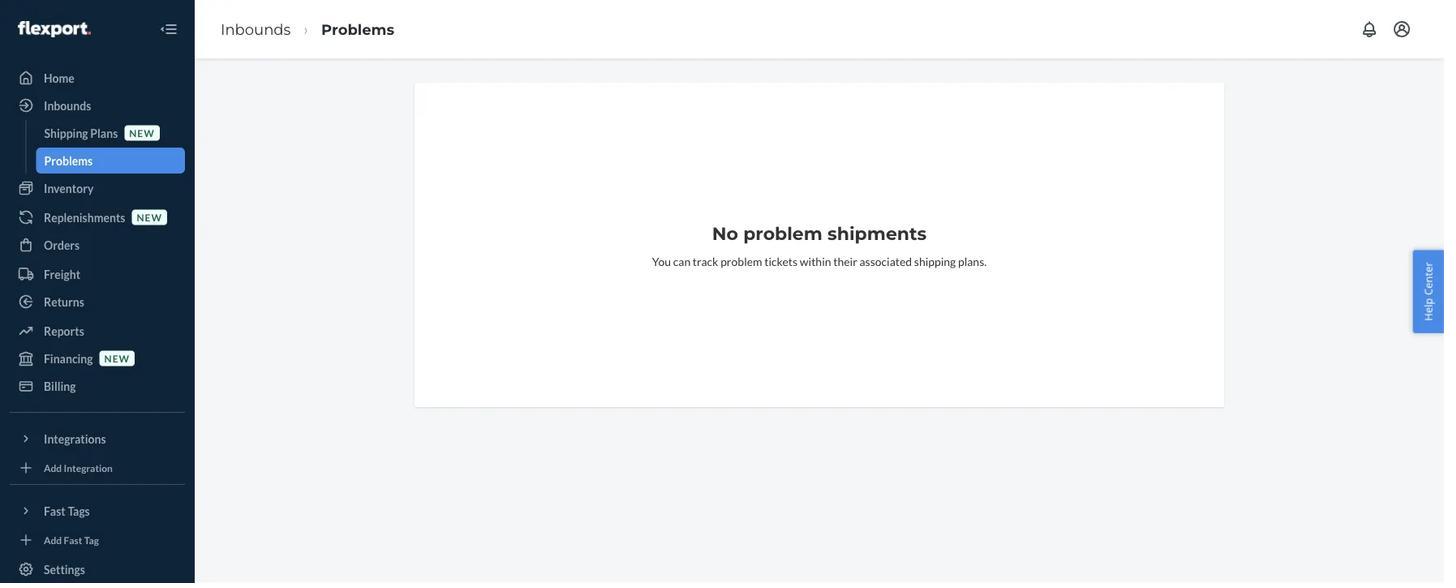 Task type: describe. For each thing, give the bounding box(es) containing it.
inventory
[[44, 181, 94, 195]]

shipping
[[914, 254, 956, 268]]

reports link
[[10, 318, 185, 344]]

new for replenishments
[[137, 211, 162, 223]]

within
[[800, 254, 831, 268]]

tickets
[[765, 254, 798, 268]]

add for add integration
[[44, 462, 62, 474]]

fast inside fast tags "dropdown button"
[[44, 504, 66, 518]]

you
[[652, 254, 671, 268]]

1 vertical spatial problem
[[721, 254, 762, 268]]

fast tags button
[[10, 498, 185, 524]]

billing
[[44, 379, 76, 393]]

help
[[1421, 298, 1436, 321]]

close navigation image
[[159, 19, 179, 39]]

returns link
[[10, 289, 185, 315]]

integrations
[[44, 432, 106, 446]]

associated
[[860, 254, 912, 268]]

orders
[[44, 238, 80, 252]]

orders link
[[10, 232, 185, 258]]

flexport logo image
[[18, 21, 91, 37]]

help center
[[1421, 262, 1436, 321]]

center
[[1421, 262, 1436, 296]]

new for shipping plans
[[129, 127, 155, 139]]

no problem shipments
[[712, 223, 927, 245]]

open notifications image
[[1360, 19, 1380, 39]]

settings link
[[10, 557, 185, 583]]

tag
[[84, 534, 99, 546]]

breadcrumbs navigation
[[208, 6, 407, 53]]

financing
[[44, 352, 93, 366]]

0 horizontal spatial inbounds
[[44, 99, 91, 112]]

plans
[[90, 126, 118, 140]]

0 vertical spatial problem
[[743, 223, 823, 245]]

their
[[834, 254, 858, 268]]

inbounds inside the breadcrumbs navigation
[[221, 20, 291, 38]]

1 horizontal spatial problems link
[[321, 20, 394, 38]]

tags
[[68, 504, 90, 518]]



Task type: locate. For each thing, give the bounding box(es) containing it.
freight
[[44, 267, 80, 281]]

fast inside add fast tag link
[[64, 534, 82, 546]]

add fast tag
[[44, 534, 99, 546]]

problem up tickets
[[743, 223, 823, 245]]

inbounds link inside the breadcrumbs navigation
[[221, 20, 291, 38]]

help center button
[[1413, 250, 1444, 333]]

1 horizontal spatial inbounds
[[221, 20, 291, 38]]

open account menu image
[[1393, 19, 1412, 39]]

problem down no
[[721, 254, 762, 268]]

0 vertical spatial inbounds link
[[221, 20, 291, 38]]

problems link
[[321, 20, 394, 38], [36, 148, 185, 174]]

add fast tag link
[[10, 531, 185, 550]]

0 horizontal spatial inbounds link
[[10, 93, 185, 118]]

0 horizontal spatial problems
[[44, 154, 93, 168]]

fast left "tag"
[[64, 534, 82, 546]]

2 vertical spatial new
[[104, 353, 130, 364]]

integration
[[64, 462, 113, 474]]

integrations button
[[10, 426, 185, 452]]

new
[[129, 127, 155, 139], [137, 211, 162, 223], [104, 353, 130, 364]]

inbounds link
[[221, 20, 291, 38], [10, 93, 185, 118]]

1 vertical spatial add
[[44, 534, 62, 546]]

add integration link
[[10, 458, 185, 478]]

1 vertical spatial problems link
[[36, 148, 185, 174]]

new right plans
[[129, 127, 155, 139]]

1 horizontal spatial inbounds link
[[221, 20, 291, 38]]

inventory link
[[10, 175, 185, 201]]

problem
[[743, 223, 823, 245], [721, 254, 762, 268]]

home
[[44, 71, 75, 85]]

problems
[[321, 20, 394, 38], [44, 154, 93, 168]]

plans.
[[958, 254, 987, 268]]

inbounds
[[221, 20, 291, 38], [44, 99, 91, 112]]

no
[[712, 223, 738, 245]]

0 vertical spatial inbounds
[[221, 20, 291, 38]]

1 horizontal spatial problems
[[321, 20, 394, 38]]

freight link
[[10, 261, 185, 287]]

new down the "reports" link
[[104, 353, 130, 364]]

1 vertical spatial inbounds
[[44, 99, 91, 112]]

shipments
[[828, 223, 927, 245]]

0 horizontal spatial problems link
[[36, 148, 185, 174]]

you can track problem tickets within their associated shipping plans.
[[652, 254, 987, 268]]

add up settings
[[44, 534, 62, 546]]

add integration
[[44, 462, 113, 474]]

home link
[[10, 65, 185, 91]]

0 vertical spatial add
[[44, 462, 62, 474]]

new up 'orders' link
[[137, 211, 162, 223]]

1 vertical spatial problems
[[44, 154, 93, 168]]

1 vertical spatial fast
[[64, 534, 82, 546]]

2 add from the top
[[44, 534, 62, 546]]

1 vertical spatial inbounds link
[[10, 93, 185, 118]]

settings
[[44, 563, 85, 577]]

1 vertical spatial new
[[137, 211, 162, 223]]

problems inside the breadcrumbs navigation
[[321, 20, 394, 38]]

fast tags
[[44, 504, 90, 518]]

returns
[[44, 295, 84, 309]]

add left the integration
[[44, 462, 62, 474]]

billing link
[[10, 373, 185, 399]]

reports
[[44, 324, 84, 338]]

new for financing
[[104, 353, 130, 364]]

0 vertical spatial fast
[[44, 504, 66, 518]]

0 vertical spatial problems
[[321, 20, 394, 38]]

fast left tags
[[44, 504, 66, 518]]

add
[[44, 462, 62, 474], [44, 534, 62, 546]]

replenishments
[[44, 211, 125, 224]]

track
[[693, 254, 719, 268]]

can
[[673, 254, 691, 268]]

1 add from the top
[[44, 462, 62, 474]]

fast
[[44, 504, 66, 518], [64, 534, 82, 546]]

shipping plans
[[44, 126, 118, 140]]

0 vertical spatial problems link
[[321, 20, 394, 38]]

add for add fast tag
[[44, 534, 62, 546]]

shipping
[[44, 126, 88, 140]]

0 vertical spatial new
[[129, 127, 155, 139]]



Task type: vqa. For each thing, say whether or not it's contained in the screenshot.
to within the 'Use Flexport's international freight service to import goods directly from your supplier or a nearby port.'
no



